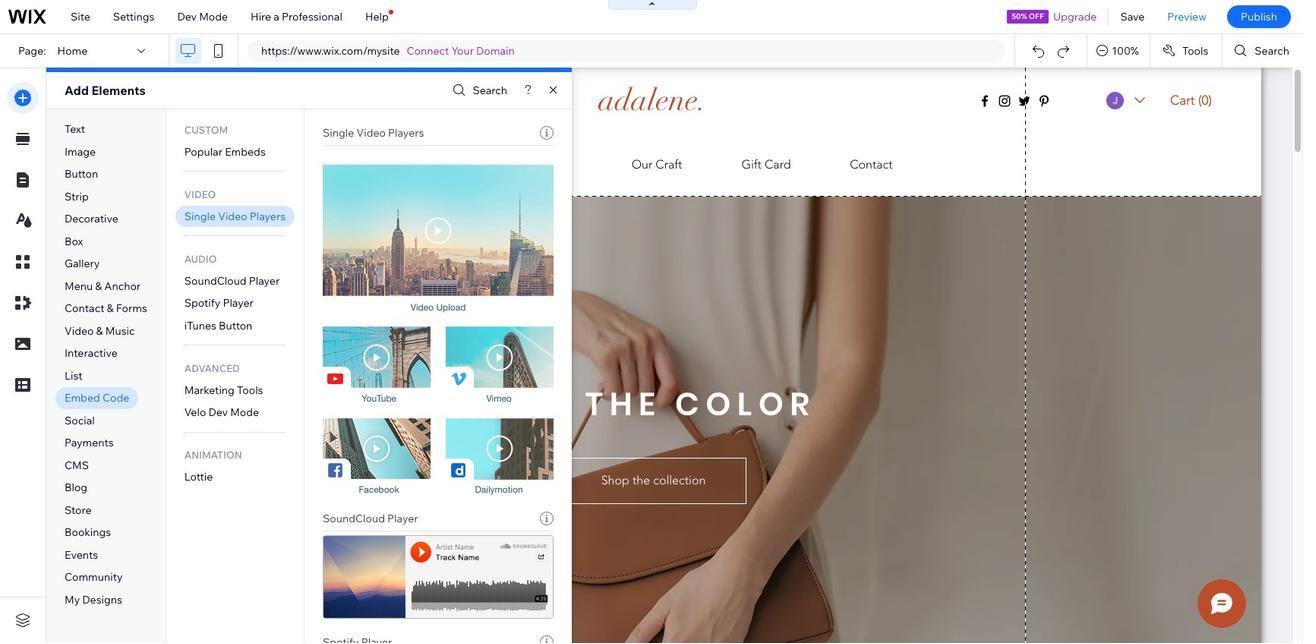 Task type: vqa. For each thing, say whether or not it's contained in the screenshot.
Contact on the top left of the page
yes



Task type: locate. For each thing, give the bounding box(es) containing it.
0 horizontal spatial players
[[250, 209, 286, 223]]

1 horizontal spatial tools
[[1182, 44, 1208, 58]]

1 vertical spatial soundcloud
[[323, 512, 385, 525]]

domain
[[476, 44, 515, 58]]

player up itunes button
[[223, 296, 253, 310]]

velo
[[184, 406, 206, 419]]

0 horizontal spatial search
[[473, 84, 507, 97]]

single video players
[[323, 126, 424, 140], [184, 209, 286, 223]]

tools
[[1182, 44, 1208, 58], [237, 383, 263, 397]]

tools inside button
[[1182, 44, 1208, 58]]

0 vertical spatial mode
[[199, 10, 228, 24]]

popular embeds
[[184, 145, 266, 158]]

0 vertical spatial single
[[323, 126, 354, 140]]

audio
[[184, 253, 217, 265]]

embeds
[[225, 145, 266, 158]]

50%
[[1012, 11, 1027, 21]]

0 vertical spatial search button
[[1223, 34, 1303, 68]]

0 vertical spatial players
[[388, 126, 424, 140]]

1 horizontal spatial single video players
[[323, 126, 424, 140]]

& left music at the bottom of the page
[[96, 324, 103, 338]]

players
[[388, 126, 424, 140], [250, 209, 286, 223]]

hire a professional
[[251, 10, 342, 24]]

0 vertical spatial &
[[95, 279, 102, 293]]

upload
[[436, 302, 466, 313]]

2 vertical spatial &
[[96, 324, 103, 338]]

mode
[[199, 10, 228, 24], [230, 406, 259, 419]]

social
[[65, 414, 95, 427]]

tools up velo dev mode at bottom left
[[237, 383, 263, 397]]

1 vertical spatial single video players
[[184, 209, 286, 223]]

marketing tools
[[184, 383, 263, 397]]

& for video
[[96, 324, 103, 338]]

0 vertical spatial soundcloud player
[[184, 274, 280, 288]]

player down "facebook"
[[387, 512, 418, 525]]

1 horizontal spatial soundcloud player
[[323, 512, 418, 525]]

tools button
[[1150, 34, 1222, 68]]

50% off
[[1012, 11, 1044, 21]]

button
[[65, 167, 98, 181], [219, 319, 252, 332]]

professional
[[282, 10, 342, 24]]

search down domain
[[473, 84, 507, 97]]

1 horizontal spatial search
[[1255, 44, 1289, 58]]

payments
[[65, 436, 114, 450]]

0 horizontal spatial search button
[[449, 79, 507, 101]]

dev right velo
[[208, 406, 228, 419]]

mode left hire
[[199, 10, 228, 24]]

1 vertical spatial search button
[[449, 79, 507, 101]]

1 vertical spatial button
[[219, 319, 252, 332]]

& for contact
[[107, 302, 114, 315]]

dev
[[177, 10, 197, 24], [208, 406, 228, 419]]

interactive
[[65, 347, 118, 360]]

add elements
[[65, 83, 146, 98]]

100%
[[1112, 44, 1139, 58]]

soundcloud up spotify player
[[184, 274, 247, 288]]

soundcloud player down "facebook"
[[323, 512, 418, 525]]

1 horizontal spatial dev
[[208, 406, 228, 419]]

home
[[57, 44, 88, 58]]

search down 'publish' button
[[1255, 44, 1289, 58]]

animation
[[184, 449, 242, 461]]

& for menu
[[95, 279, 102, 293]]

player
[[249, 274, 280, 288], [223, 296, 253, 310], [387, 512, 418, 525]]

& left forms
[[107, 302, 114, 315]]

video & music
[[65, 324, 135, 338]]

your
[[451, 44, 474, 58]]

marketing
[[184, 383, 235, 397]]

0 horizontal spatial single
[[184, 209, 216, 223]]

dev right settings
[[177, 10, 197, 24]]

search button down 'publish' button
[[1223, 34, 1303, 68]]

text
[[65, 122, 85, 136]]

0 vertical spatial soundcloud
[[184, 274, 247, 288]]

tools down preview
[[1182, 44, 1208, 58]]

0 horizontal spatial tools
[[237, 383, 263, 397]]

soundcloud
[[184, 274, 247, 288], [323, 512, 385, 525]]

1 vertical spatial soundcloud player
[[323, 512, 418, 525]]

player up spotify player
[[249, 274, 280, 288]]

itunes
[[184, 319, 216, 332]]

publish
[[1241, 10, 1277, 24]]

1 vertical spatial players
[[250, 209, 286, 223]]

menu
[[65, 279, 93, 293]]

mode down marketing tools
[[230, 406, 259, 419]]

1 horizontal spatial mode
[[230, 406, 259, 419]]

community
[[65, 571, 123, 584]]

single
[[323, 126, 354, 140], [184, 209, 216, 223]]

soundcloud player
[[184, 274, 280, 288], [323, 512, 418, 525]]

search button down the your
[[449, 79, 507, 101]]

strip
[[65, 190, 89, 203]]

1 vertical spatial tools
[[237, 383, 263, 397]]

1 vertical spatial single
[[184, 209, 216, 223]]

cms
[[65, 459, 89, 472]]

0 horizontal spatial soundcloud player
[[184, 274, 280, 288]]

1 horizontal spatial soundcloud
[[323, 512, 385, 525]]

preview
[[1167, 10, 1207, 24]]

events
[[65, 548, 98, 562]]

0 vertical spatial dev
[[177, 10, 197, 24]]

preview button
[[1156, 0, 1218, 33]]

0 vertical spatial button
[[65, 167, 98, 181]]

1 horizontal spatial search button
[[1223, 34, 1303, 68]]

soundcloud down "facebook"
[[323, 512, 385, 525]]

1 vertical spatial &
[[107, 302, 114, 315]]

100% button
[[1088, 34, 1150, 68]]

soundcloud player up spotify player
[[184, 274, 280, 288]]

video for video & music
[[65, 324, 94, 338]]

0 horizontal spatial single video players
[[184, 209, 286, 223]]

add
[[65, 83, 89, 98]]

a
[[274, 10, 279, 24]]

& right menu
[[95, 279, 102, 293]]

velo dev mode
[[184, 406, 259, 419]]

store
[[65, 503, 91, 517]]

&
[[95, 279, 102, 293], [107, 302, 114, 315], [96, 324, 103, 338]]

video
[[357, 126, 386, 140], [184, 188, 216, 200], [218, 209, 247, 223], [411, 302, 434, 313], [65, 324, 94, 338]]

0 vertical spatial tools
[[1182, 44, 1208, 58]]

advanced
[[184, 362, 240, 374]]

search
[[1255, 44, 1289, 58], [473, 84, 507, 97]]

code
[[102, 391, 129, 405]]

search button
[[1223, 34, 1303, 68], [449, 79, 507, 101]]

0 horizontal spatial button
[[65, 167, 98, 181]]

decorative
[[65, 212, 118, 226]]

button down spotify player
[[219, 319, 252, 332]]

1 horizontal spatial button
[[219, 319, 252, 332]]

1 vertical spatial search
[[473, 84, 507, 97]]

hire
[[251, 10, 271, 24]]

lottie
[[184, 470, 213, 484]]

0 vertical spatial search
[[1255, 44, 1289, 58]]

image
[[65, 145, 96, 158]]

contact
[[65, 302, 104, 315]]

button down image
[[65, 167, 98, 181]]



Task type: describe. For each thing, give the bounding box(es) containing it.
upgrade
[[1053, 10, 1097, 24]]

contact & forms
[[65, 302, 147, 315]]

0 horizontal spatial soundcloud
[[184, 274, 247, 288]]

popular
[[184, 145, 222, 158]]

itunes button
[[184, 319, 252, 332]]

0 horizontal spatial mode
[[199, 10, 228, 24]]

youtube
[[361, 393, 396, 404]]

dev mode
[[177, 10, 228, 24]]

embed
[[65, 391, 100, 405]]

off
[[1029, 11, 1044, 21]]

2 vertical spatial player
[[387, 512, 418, 525]]

save button
[[1109, 0, 1156, 33]]

spotify player
[[184, 296, 253, 310]]

blog
[[65, 481, 87, 495]]

publish button
[[1227, 5, 1291, 28]]

dailymotion
[[475, 484, 523, 495]]

1 horizontal spatial players
[[388, 126, 424, 140]]

gallery
[[65, 257, 100, 271]]

0 vertical spatial single video players
[[323, 126, 424, 140]]

designs
[[82, 593, 122, 607]]

embed code
[[65, 391, 129, 405]]

1 vertical spatial mode
[[230, 406, 259, 419]]

help
[[365, 10, 389, 24]]

1 vertical spatial player
[[223, 296, 253, 310]]

anchor
[[104, 279, 141, 293]]

bookings
[[65, 526, 111, 539]]

site
[[71, 10, 90, 24]]

list
[[65, 369, 83, 383]]

video for video
[[184, 188, 216, 200]]

forms
[[116, 302, 147, 315]]

facebook
[[359, 484, 399, 495]]

vimeo
[[486, 393, 512, 404]]

custom
[[184, 124, 228, 136]]

save
[[1120, 10, 1145, 24]]

1 horizontal spatial single
[[323, 126, 354, 140]]

music
[[105, 324, 135, 338]]

0 horizontal spatial dev
[[177, 10, 197, 24]]

video for video upload
[[411, 302, 434, 313]]

connect
[[407, 44, 449, 58]]

elements
[[91, 83, 146, 98]]

my designs
[[65, 593, 122, 607]]

spotify
[[184, 296, 220, 310]]

https://www.wix.com/mysite connect your domain
[[261, 44, 515, 58]]

settings
[[113, 10, 154, 24]]

menu & anchor
[[65, 279, 141, 293]]

my
[[65, 593, 80, 607]]

box
[[65, 234, 83, 248]]

https://www.wix.com/mysite
[[261, 44, 400, 58]]

0 vertical spatial player
[[249, 274, 280, 288]]

video upload
[[411, 302, 466, 313]]

1 vertical spatial dev
[[208, 406, 228, 419]]



